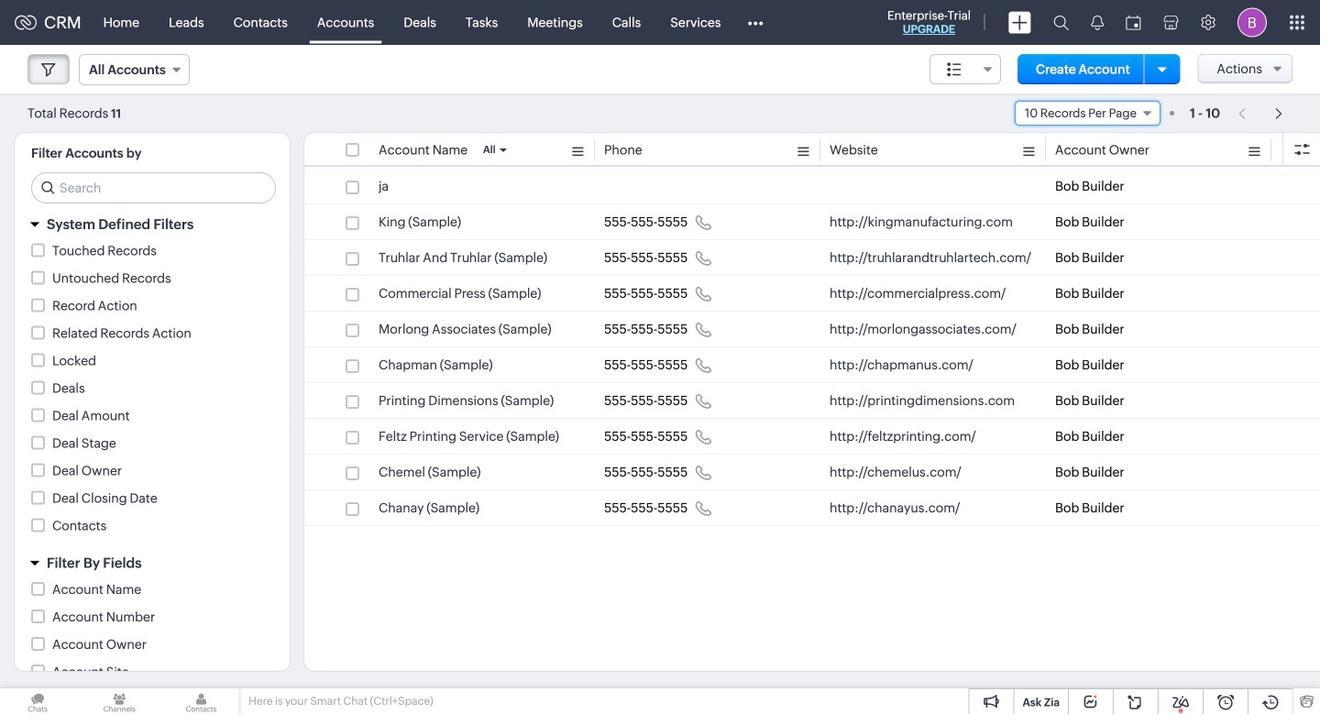 Task type: describe. For each thing, give the bounding box(es) containing it.
create menu image
[[1009, 11, 1032, 33]]

create menu element
[[998, 0, 1043, 44]]

logo image
[[15, 15, 37, 30]]

none field size
[[930, 54, 1001, 84]]

Search text field
[[32, 173, 275, 203]]

profile element
[[1227, 0, 1278, 44]]

signals image
[[1091, 15, 1104, 30]]



Task type: locate. For each thing, give the bounding box(es) containing it.
chats image
[[0, 689, 75, 714]]

calendar image
[[1126, 15, 1142, 30]]

row group
[[304, 169, 1320, 526]]

channels image
[[82, 689, 157, 714]]

contacts image
[[164, 689, 239, 714]]

profile image
[[1238, 8, 1267, 37]]

Other Modules field
[[736, 8, 775, 37]]

search image
[[1054, 15, 1069, 30]]

search element
[[1043, 0, 1080, 45]]

None field
[[79, 54, 190, 85], [930, 54, 1001, 84], [1015, 101, 1161, 126], [79, 54, 190, 85], [1015, 101, 1161, 126]]

signals element
[[1080, 0, 1115, 45]]

size image
[[947, 61, 962, 78]]



Task type: vqa. For each thing, say whether or not it's contained in the screenshot.
Filter By Fields's 'Filter'
no



